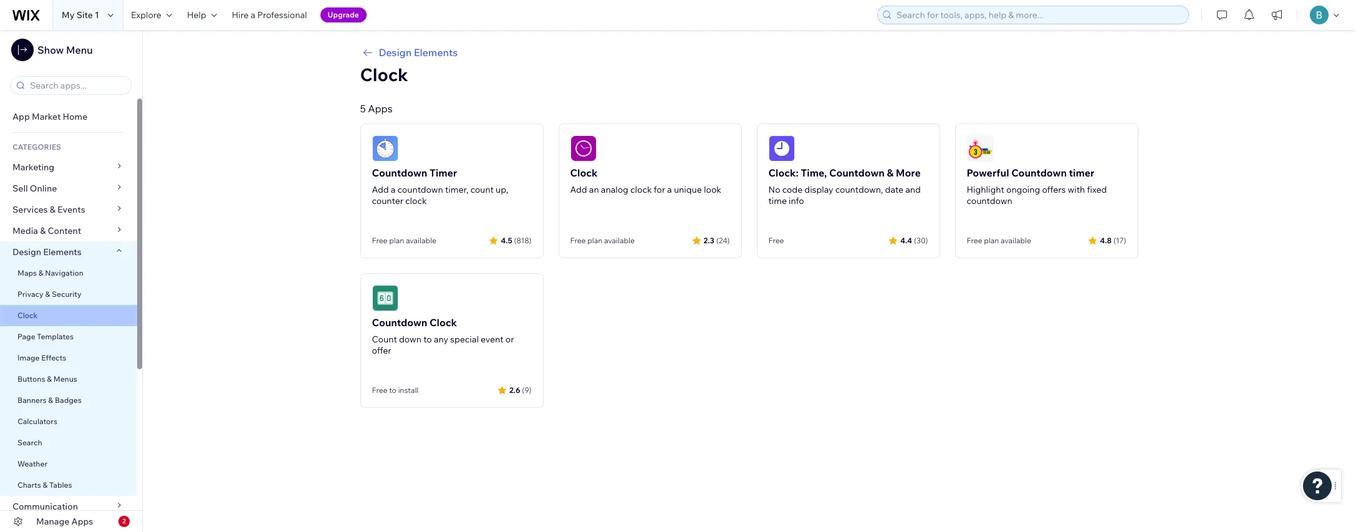 Task type: vqa. For each thing, say whether or not it's contained in the screenshot.
All
no



Task type: locate. For each thing, give the bounding box(es) containing it.
plan down highlight
[[985, 236, 1000, 245]]

hire a professional
[[232, 9, 307, 21]]

2 add from the left
[[570, 184, 587, 195]]

countdown down powerful
[[967, 195, 1013, 206]]

count
[[372, 334, 397, 345]]

0 horizontal spatial countdown
[[398, 184, 443, 195]]

security
[[52, 289, 81, 299]]

a right hire
[[251, 9, 256, 21]]

available down countdown timer add a countdown timer, count up, counter clock
[[406, 236, 437, 245]]

my site 1
[[62, 9, 99, 21]]

2.6
[[510, 385, 520, 395]]

apps inside "sidebar" element
[[71, 516, 93, 527]]

banners & badges
[[17, 396, 82, 405]]

fixed
[[1088, 184, 1107, 195]]

clock inside countdown clock count down to any special event or offer
[[430, 316, 457, 329]]

1 horizontal spatial clock
[[631, 184, 652, 195]]

free for powerful countdown timer
[[967, 236, 983, 245]]

(818)
[[514, 235, 532, 245]]

clock left for
[[631, 184, 652, 195]]

& for menus
[[47, 374, 52, 384]]

design
[[379, 46, 412, 59], [12, 246, 41, 258]]

1 vertical spatial apps
[[71, 516, 93, 527]]

design elements
[[379, 46, 458, 59], [12, 246, 82, 258]]

free plan available for timer
[[372, 236, 437, 245]]

2.3 (24)
[[704, 235, 730, 245]]

1 horizontal spatial available
[[604, 236, 635, 245]]

1 horizontal spatial design
[[379, 46, 412, 59]]

design elements link
[[360, 45, 1139, 60], [0, 241, 137, 263]]

0 horizontal spatial design elements
[[12, 246, 82, 258]]

1 horizontal spatial elements
[[414, 46, 458, 59]]

0 horizontal spatial design
[[12, 246, 41, 258]]

clock up any
[[430, 316, 457, 329]]

countdown up offers
[[1012, 167, 1067, 179]]

manage apps
[[36, 516, 93, 527]]

privacy & security
[[17, 289, 81, 299]]

clock right counter
[[406, 195, 427, 206]]

apps
[[368, 102, 393, 115], [71, 516, 93, 527]]

countdown down 'timer'
[[398, 184, 443, 195]]

sell online
[[12, 183, 57, 194]]

& for security
[[45, 289, 50, 299]]

a right for
[[668, 184, 672, 195]]

highlight
[[967, 184, 1005, 195]]

2 free plan available from the left
[[570, 236, 635, 245]]

& right maps
[[39, 268, 43, 278]]

design elements inside "sidebar" element
[[12, 246, 82, 258]]

1 add from the left
[[372, 184, 389, 195]]

free down time
[[769, 236, 784, 245]]

& left the badges
[[48, 396, 53, 405]]

1 horizontal spatial plan
[[588, 236, 603, 245]]

countdown up countdown,
[[830, 167, 885, 179]]

2
[[122, 517, 126, 525]]

free plan available down counter
[[372, 236, 437, 245]]

marketing
[[12, 162, 54, 173]]

1
[[95, 9, 99, 21]]

up,
[[496, 184, 509, 195]]

time
[[769, 195, 787, 206]]

a down countdown timer logo
[[391, 184, 396, 195]]

& for navigation
[[39, 268, 43, 278]]

0 horizontal spatial plan
[[389, 236, 404, 245]]

& right media on the left of page
[[40, 225, 46, 236]]

countdown inside countdown timer add a countdown timer, count up, counter clock
[[372, 167, 428, 179]]

available down ongoing
[[1001, 236, 1032, 245]]

0 horizontal spatial a
[[251, 9, 256, 21]]

add inside countdown timer add a countdown timer, count up, counter clock
[[372, 184, 389, 195]]

free plan available down an at top
[[570, 236, 635, 245]]

show menu button
[[11, 39, 93, 61]]

weather
[[17, 459, 47, 469]]

plan down an at top
[[588, 236, 603, 245]]

1 vertical spatial design elements
[[12, 246, 82, 258]]

charts
[[17, 480, 41, 490]]

to left any
[[424, 334, 432, 345]]

free plan available down highlight
[[967, 236, 1032, 245]]

countdown,
[[836, 184, 884, 195]]

image effects
[[17, 353, 66, 362]]

display
[[805, 184, 834, 195]]

1 free plan available from the left
[[372, 236, 437, 245]]

add left an at top
[[570, 184, 587, 195]]

free down counter
[[372, 236, 388, 245]]

clock up an at top
[[570, 167, 598, 179]]

market
[[32, 111, 61, 122]]

media
[[12, 225, 38, 236]]

explore
[[131, 9, 161, 21]]

1 horizontal spatial design elements
[[379, 46, 458, 59]]

to inside countdown clock count down to any special event or offer
[[424, 334, 432, 345]]

0 vertical spatial elements
[[414, 46, 458, 59]]

free plan available for countdown
[[967, 236, 1032, 245]]

look
[[704, 184, 722, 195]]

3 available from the left
[[1001, 236, 1032, 245]]

1 horizontal spatial to
[[424, 334, 432, 345]]

calculators
[[17, 417, 57, 426]]

2 horizontal spatial plan
[[985, 236, 1000, 245]]

0 horizontal spatial design elements link
[[0, 241, 137, 263]]

& left the tables
[[43, 480, 48, 490]]

online
[[30, 183, 57, 194]]

upgrade button
[[320, 7, 367, 22]]

countdown inside countdown clock count down to any special event or offer
[[372, 316, 428, 329]]

0 vertical spatial apps
[[368, 102, 393, 115]]

1 vertical spatial design
[[12, 246, 41, 258]]

add inside clock add an analog clock for a unique look
[[570, 184, 587, 195]]

available
[[406, 236, 437, 245], [604, 236, 635, 245], [1001, 236, 1032, 245]]

0 horizontal spatial add
[[372, 184, 389, 195]]

& for events
[[50, 204, 55, 215]]

2 horizontal spatial free plan available
[[967, 236, 1032, 245]]

plan for add
[[588, 236, 603, 245]]

manage
[[36, 516, 70, 527]]

clock add an analog clock for a unique look
[[570, 167, 722, 195]]

0 horizontal spatial to
[[389, 386, 397, 395]]

banners
[[17, 396, 47, 405]]

page templates
[[17, 332, 75, 341]]

(9)
[[522, 385, 532, 395]]

2 horizontal spatial a
[[668, 184, 672, 195]]

clock up page
[[17, 311, 38, 320]]

1 horizontal spatial a
[[391, 184, 396, 195]]

3 plan from the left
[[985, 236, 1000, 245]]

1 horizontal spatial add
[[570, 184, 587, 195]]

clock inside clock add an analog clock for a unique look
[[631, 184, 652, 195]]

help button
[[180, 0, 224, 30]]

(17)
[[1114, 235, 1127, 245]]

& left events
[[50, 204, 55, 215]]

or
[[506, 334, 514, 345]]

& up date
[[887, 167, 894, 179]]

info
[[789, 195, 805, 206]]

0 vertical spatial design elements link
[[360, 45, 1139, 60]]

0 horizontal spatial available
[[406, 236, 437, 245]]

& for tables
[[43, 480, 48, 490]]

plan
[[389, 236, 404, 245], [588, 236, 603, 245], [985, 236, 1000, 245]]

& inside "link"
[[45, 289, 50, 299]]

buttons & menus link
[[0, 369, 137, 390]]

apps right 5
[[368, 102, 393, 115]]

2 available from the left
[[604, 236, 635, 245]]

plan for timer
[[389, 236, 404, 245]]

countdown down countdown timer logo
[[372, 167, 428, 179]]

an
[[589, 184, 599, 195]]

unique
[[674, 184, 702, 195]]

3 free plan available from the left
[[967, 236, 1032, 245]]

0 vertical spatial design
[[379, 46, 412, 59]]

countdown inside clock: time, countdown & more no code display countdown, date and time info
[[830, 167, 885, 179]]

maps
[[17, 268, 37, 278]]

0 horizontal spatial elements
[[43, 246, 82, 258]]

available down analog
[[604, 236, 635, 245]]

buttons
[[17, 374, 45, 384]]

code
[[783, 184, 803, 195]]

1 available from the left
[[406, 236, 437, 245]]

countdown timer add a countdown timer, count up, counter clock
[[372, 167, 509, 206]]

to left "install"
[[389, 386, 397, 395]]

1 plan from the left
[[389, 236, 404, 245]]

sidebar element
[[0, 30, 143, 532]]

services & events
[[12, 204, 85, 215]]

1 vertical spatial design elements link
[[0, 241, 137, 263]]

professional
[[257, 9, 307, 21]]

clock logo image
[[570, 135, 597, 162]]

counter
[[372, 195, 404, 206]]

& inside clock: time, countdown & more no code display countdown, date and time info
[[887, 167, 894, 179]]

0 horizontal spatial apps
[[71, 516, 93, 527]]

countdown up 'down'
[[372, 316, 428, 329]]

tables
[[49, 480, 72, 490]]

1 horizontal spatial free plan available
[[570, 236, 635, 245]]

clock inside countdown timer add a countdown timer, count up, counter clock
[[406, 195, 427, 206]]

1 horizontal spatial apps
[[368, 102, 393, 115]]

0 horizontal spatial free plan available
[[372, 236, 437, 245]]

free left "install"
[[372, 386, 388, 395]]

countdown
[[372, 167, 428, 179], [830, 167, 885, 179], [1012, 167, 1067, 179], [372, 316, 428, 329]]

Search for tools, apps, help & more... field
[[893, 6, 1185, 24]]

apps right manage
[[71, 516, 93, 527]]

any
[[434, 334, 449, 345]]

free right '(818)'
[[570, 236, 586, 245]]

0 vertical spatial to
[[424, 334, 432, 345]]

offer
[[372, 345, 392, 356]]

0 horizontal spatial clock
[[406, 195, 427, 206]]

2 horizontal spatial available
[[1001, 236, 1032, 245]]

& left 'menus'
[[47, 374, 52, 384]]

clock inside clock add an analog clock for a unique look
[[570, 167, 598, 179]]

1 vertical spatial elements
[[43, 246, 82, 258]]

add down countdown timer logo
[[372, 184, 389, 195]]

plan down counter
[[389, 236, 404, 245]]

free
[[372, 236, 388, 245], [570, 236, 586, 245], [769, 236, 784, 245], [967, 236, 983, 245], [372, 386, 388, 395]]

communication link
[[0, 496, 137, 517]]

page
[[17, 332, 35, 341]]

services & events link
[[0, 199, 137, 220]]

free to install
[[372, 386, 419, 395]]

design up 5 apps
[[379, 46, 412, 59]]

design up maps
[[12, 246, 41, 258]]

& right privacy
[[45, 289, 50, 299]]

free down highlight
[[967, 236, 983, 245]]

for
[[654, 184, 666, 195]]

1 horizontal spatial countdown
[[967, 195, 1013, 206]]

available for add
[[604, 236, 635, 245]]

2 plan from the left
[[588, 236, 603, 245]]



Task type: describe. For each thing, give the bounding box(es) containing it.
sell
[[12, 183, 28, 194]]

a inside clock add an analog clock for a unique look
[[668, 184, 672, 195]]

clock: time, countdown & more logo image
[[769, 135, 795, 162]]

0 vertical spatial design elements
[[379, 46, 458, 59]]

charts & tables link
[[0, 475, 137, 496]]

badges
[[55, 396, 82, 405]]

available for countdown
[[1001, 236, 1032, 245]]

powerful countdown timer highlight ongoing offers with fixed countdown
[[967, 167, 1107, 206]]

2.3
[[704, 235, 715, 245]]

navigation
[[45, 268, 84, 278]]

banners & badges link
[[0, 390, 137, 411]]

free plan available for add
[[570, 236, 635, 245]]

clock up 5 apps
[[360, 64, 408, 85]]

app
[[12, 111, 30, 122]]

image effects link
[[0, 347, 137, 369]]

page templates link
[[0, 326, 137, 347]]

search
[[17, 438, 42, 447]]

my
[[62, 9, 75, 21]]

4.4
[[901, 235, 913, 245]]

4.4 (30)
[[901, 235, 929, 245]]

date
[[886, 184, 904, 195]]

install
[[398, 386, 419, 395]]

maps & navigation link
[[0, 263, 137, 284]]

available for timer
[[406, 236, 437, 245]]

no
[[769, 184, 781, 195]]

1 vertical spatial to
[[389, 386, 397, 395]]

4.5 (818)
[[501, 235, 532, 245]]

hire a professional link
[[224, 0, 315, 30]]

clock link
[[0, 305, 137, 326]]

timer
[[1070, 167, 1095, 179]]

(30)
[[915, 235, 929, 245]]

sell online link
[[0, 178, 137, 199]]

countdown timer logo image
[[372, 135, 398, 162]]

hire
[[232, 9, 249, 21]]

clock: time, countdown & more no code display countdown, date and time info
[[769, 167, 921, 206]]

Search apps... field
[[26, 77, 127, 94]]

app market home
[[12, 111, 88, 122]]

powerful countdown timer logo image
[[967, 135, 993, 162]]

timer,
[[445, 184, 469, 195]]

5 apps
[[360, 102, 393, 115]]

media & content
[[12, 225, 81, 236]]

countdown inside powerful countdown timer highlight ongoing offers with fixed countdown
[[967, 195, 1013, 206]]

& for badges
[[48, 396, 53, 405]]

more
[[896, 167, 921, 179]]

content
[[48, 225, 81, 236]]

free for countdown timer
[[372, 236, 388, 245]]

calculators link
[[0, 411, 137, 432]]

a inside countdown timer add a countdown timer, count up, counter clock
[[391, 184, 396, 195]]

2.6 (9)
[[510, 385, 532, 395]]

weather link
[[0, 454, 137, 475]]

apps for 5 apps
[[368, 102, 393, 115]]

ongoing
[[1007, 184, 1041, 195]]

with
[[1068, 184, 1086, 195]]

communication
[[12, 501, 80, 512]]

count
[[471, 184, 494, 195]]

design inside "sidebar" element
[[12, 246, 41, 258]]

free for clock
[[570, 236, 586, 245]]

& for content
[[40, 225, 46, 236]]

and
[[906, 184, 921, 195]]

categories
[[12, 142, 61, 152]]

analog
[[601, 184, 629, 195]]

privacy & security link
[[0, 284, 137, 305]]

down
[[399, 334, 422, 345]]

home
[[63, 111, 88, 122]]

events
[[57, 204, 85, 215]]

clock inside "sidebar" element
[[17, 311, 38, 320]]

1 horizontal spatial design elements link
[[360, 45, 1139, 60]]

offers
[[1043, 184, 1066, 195]]

marketing link
[[0, 157, 137, 178]]

4.5
[[501, 235, 513, 245]]

free for countdown clock
[[372, 386, 388, 395]]

a inside hire a professional 'link'
[[251, 9, 256, 21]]

menus
[[53, 374, 77, 384]]

services
[[12, 204, 48, 215]]

plan for countdown
[[985, 236, 1000, 245]]

maps & navigation
[[17, 268, 84, 278]]

countdown inside countdown timer add a countdown timer, count up, counter clock
[[398, 184, 443, 195]]

clock:
[[769, 167, 799, 179]]

charts & tables
[[17, 480, 72, 490]]

(24)
[[717, 235, 730, 245]]

site
[[77, 9, 93, 21]]

4.8 (17)
[[1101, 235, 1127, 245]]

menu
[[66, 44, 93, 56]]

privacy
[[17, 289, 43, 299]]

apps for manage apps
[[71, 516, 93, 527]]

templates
[[37, 332, 74, 341]]

upgrade
[[328, 10, 359, 19]]

powerful
[[967, 167, 1010, 179]]

elements inside "sidebar" element
[[43, 246, 82, 258]]

countdown inside powerful countdown timer highlight ongoing offers with fixed countdown
[[1012, 167, 1067, 179]]

countdown clock logo image
[[372, 285, 398, 311]]

time,
[[801, 167, 827, 179]]

4.8
[[1101, 235, 1112, 245]]

timer
[[430, 167, 457, 179]]

5
[[360, 102, 366, 115]]



